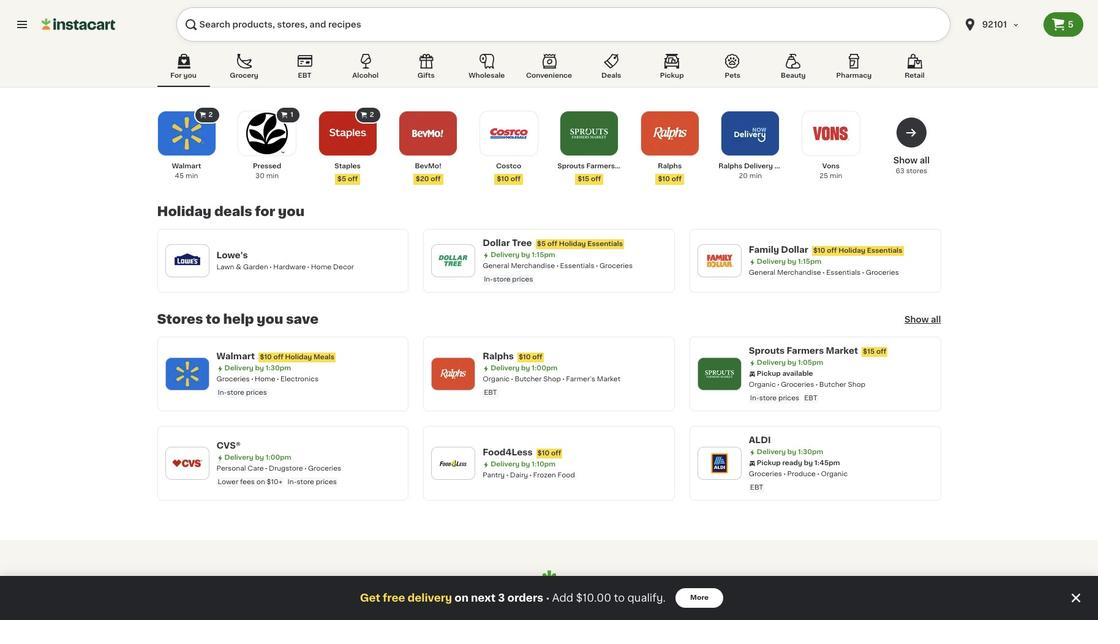 Task type: locate. For each thing, give the bounding box(es) containing it.
0 vertical spatial all
[[920, 156, 930, 165]]

delivery by 1:15pm
[[491, 252, 555, 259], [757, 259, 822, 265]]

grocery button
[[218, 51, 270, 87]]

0 horizontal spatial 1:30pm
[[266, 365, 291, 372]]

$10
[[497, 176, 509, 183], [658, 176, 670, 183], [813, 247, 825, 254], [260, 354, 272, 361], [519, 354, 531, 361], [538, 450, 550, 457]]

1 vertical spatial pickup
[[757, 371, 781, 377]]

in-store prices down tree
[[484, 276, 533, 283]]

$10 inside family dollar $10 off holiday essentials
[[813, 247, 825, 254]]

1 horizontal spatial all
[[931, 315, 941, 324]]

1 horizontal spatial merchandise
[[777, 270, 821, 276]]

delivery down tree
[[491, 252, 520, 259]]

1:05pm
[[798, 360, 823, 366]]

home down walmart $10 off holiday meals
[[255, 376, 275, 383]]

0 horizontal spatial sprouts
[[558, 163, 585, 170]]

1 horizontal spatial in-store prices
[[484, 276, 533, 283]]

1 vertical spatial sprouts farmers market $15 off
[[749, 347, 887, 355]]

$10 inside food4less $10 off
[[538, 450, 550, 457]]

delivery for food4less
[[491, 461, 520, 468]]

to right $10.00
[[614, 594, 625, 603]]

0 horizontal spatial ralphs
[[483, 352, 514, 361]]

1 2 from the left
[[209, 111, 213, 118]]

1 horizontal spatial 1:30pm
[[798, 449, 824, 456]]

1 min from the left
[[186, 173, 198, 179]]

0 horizontal spatial delivery by 1:15pm
[[491, 252, 555, 259]]

$5 inside 'staples $5 off'
[[337, 176, 346, 183]]

1:30pm up pickup ready by 1:45pm
[[798, 449, 824, 456]]

grocery
[[230, 72, 258, 79]]

$5
[[337, 176, 346, 183], [537, 241, 546, 247]]

staples image
[[327, 113, 369, 154]]

by down family dollar $10 off holiday essentials
[[788, 259, 797, 265]]

butcher left farmer's
[[515, 376, 542, 383]]

1:30pm for pickup ready by 1:45pm
[[798, 449, 824, 456]]

1 vertical spatial 1:30pm
[[798, 449, 824, 456]]

1:10pm
[[532, 461, 556, 468]]

ebt
[[298, 72, 312, 79], [484, 390, 497, 396], [804, 395, 818, 402], [750, 485, 763, 491]]

1:15pm down family dollar $10 off holiday essentials
[[798, 259, 822, 265]]

store right dollar tree logo at left top
[[493, 276, 511, 283]]

general
[[483, 263, 509, 270], [749, 270, 776, 276]]

3 min from the left
[[750, 173, 762, 179]]

essentials
[[588, 241, 623, 247], [867, 247, 903, 254], [560, 263, 595, 270], [826, 270, 861, 276]]

pickup available
[[757, 371, 813, 377]]

0 vertical spatial 1:00pm
[[532, 365, 558, 372]]

produce
[[787, 471, 816, 478]]

care
[[248, 466, 264, 472]]

delivery by 1:30pm up groceries home electronics
[[225, 365, 291, 372]]

sprouts farmers market logo image
[[704, 358, 736, 390]]

delivery down family
[[757, 259, 786, 265]]

all inside show all 63 stores
[[920, 156, 930, 165]]

general merchandise essentials groceries down dollar tree $5 off holiday essentials
[[483, 263, 633, 270]]

holiday inside walmart $10 off holiday meals
[[285, 354, 312, 361]]

0 vertical spatial farmers
[[587, 163, 615, 170]]

cvs® logo image
[[171, 448, 203, 480]]

1 vertical spatial $5
[[537, 241, 546, 247]]

1 horizontal spatial on
[[455, 594, 469, 603]]

farmers down sprouts farmers market image
[[587, 163, 615, 170]]

by up care
[[255, 455, 264, 461]]

sprouts up delivery by 1:05pm
[[749, 347, 785, 355]]

2 horizontal spatial organic
[[821, 471, 848, 478]]

$15
[[578, 176, 590, 183], [863, 349, 875, 355]]

delivery by 1:15pm down family
[[757, 259, 822, 265]]

0 horizontal spatial delivery by 1:00pm
[[225, 455, 291, 461]]

general right dollar tree logo at left top
[[483, 263, 509, 270]]

1 vertical spatial 1:00pm
[[266, 455, 291, 461]]

dollar right family
[[781, 246, 809, 254]]

ebt right ralphs logo
[[484, 390, 497, 396]]

1 vertical spatial walmart
[[217, 352, 255, 361]]

1 vertical spatial you
[[278, 205, 305, 218]]

1 horizontal spatial 1:15pm
[[798, 259, 822, 265]]

min inside walmart 45 min
[[186, 173, 198, 179]]

0 vertical spatial you
[[183, 72, 197, 79]]

delivery by 1:00pm up care
[[225, 455, 291, 461]]

pickup button
[[646, 51, 698, 87]]

ralphs $10 off down ralphs image
[[658, 163, 682, 183]]

merchandise down family dollar $10 off holiday essentials
[[777, 270, 821, 276]]

min right 20
[[750, 173, 762, 179]]

by for ralphs
[[521, 365, 530, 372]]

min inside vons 25 min
[[830, 173, 843, 179]]

off
[[348, 176, 358, 183], [431, 176, 441, 183], [511, 176, 521, 183], [591, 176, 601, 183], [672, 176, 682, 183], [548, 241, 558, 247], [827, 247, 837, 254], [877, 349, 887, 355], [274, 354, 284, 361], [532, 354, 542, 361], [551, 450, 561, 457]]

1:30pm down walmart $10 off holiday meals
[[266, 365, 291, 372]]

0 horizontal spatial sprouts farmers market $15 off
[[558, 163, 641, 183]]

by for sprouts
[[788, 360, 797, 366]]

pharmacy button
[[828, 51, 881, 87]]

0 vertical spatial $5
[[337, 176, 346, 183]]

store down the pickup available
[[759, 395, 777, 402]]

min for 45 min
[[186, 173, 198, 179]]

walmart image
[[166, 113, 207, 154]]

1 vertical spatial $15
[[863, 349, 875, 355]]

1 vertical spatial on
[[455, 594, 469, 603]]

butcher down 1:05pm on the right
[[819, 382, 846, 388]]

min for 25 min
[[830, 173, 843, 179]]

2 horizontal spatial to
[[614, 594, 625, 603]]

0 horizontal spatial all
[[920, 156, 930, 165]]

min inside the pressed 30 min
[[266, 173, 279, 179]]

now
[[775, 163, 790, 170]]

delivery up personal at the left
[[225, 455, 253, 461]]

by up groceries home electronics
[[255, 365, 264, 372]]

1 vertical spatial delivery by 1:30pm
[[757, 449, 824, 456]]

$10 up 1:10pm
[[538, 450, 550, 457]]

walmart
[[172, 163, 201, 170], [217, 352, 255, 361]]

ebt left alcohol
[[298, 72, 312, 79]]

pickup ready by 1:45pm
[[757, 460, 840, 467]]

pickup inside button
[[660, 72, 684, 79]]

5
[[1068, 20, 1074, 29]]

dollar tree logo image
[[437, 245, 469, 277]]

0 vertical spatial sprouts
[[558, 163, 585, 170]]

delivery by 1:30pm
[[225, 365, 291, 372], [757, 449, 824, 456]]

help
[[223, 313, 254, 326]]

meals
[[314, 354, 334, 361]]

1 horizontal spatial to
[[561, 599, 576, 612]]

delivery up groceries home electronics
[[225, 365, 253, 372]]

ralphs
[[658, 163, 682, 170], [719, 163, 743, 170], [483, 352, 514, 361]]

1 vertical spatial sprouts
[[749, 347, 785, 355]]

by for family
[[788, 259, 797, 265]]

0 vertical spatial ralphs $10 off
[[658, 163, 682, 183]]

general down family
[[749, 270, 776, 276]]

family dollar $10 off holiday essentials
[[749, 246, 903, 254]]

general for family dollar
[[749, 270, 776, 276]]

to left help
[[206, 313, 220, 326]]

ralphs down ralphs image
[[658, 163, 682, 170]]

1:00pm up organic butcher shop farmer's market
[[532, 365, 558, 372]]

farmers
[[587, 163, 615, 170], [787, 347, 824, 355]]

0 horizontal spatial walmart
[[172, 163, 201, 170]]

deals button
[[585, 51, 638, 87]]

organic right ralphs logo
[[483, 376, 510, 383]]

merchandise for dollar tree
[[511, 263, 555, 270]]

0 vertical spatial market
[[617, 163, 641, 170]]

by up organic butcher shop farmer's market
[[521, 365, 530, 372]]

all inside show all popup button
[[931, 315, 941, 324]]

1 horizontal spatial delivery by 1:15pm
[[757, 259, 822, 265]]

in-store prices for dollar
[[484, 276, 533, 283]]

2 vertical spatial you
[[257, 313, 283, 326]]

walmart up 45
[[172, 163, 201, 170]]

1:00pm
[[532, 365, 558, 372], [266, 455, 291, 461]]

show inside popup button
[[905, 315, 929, 324]]

convenience button
[[521, 51, 577, 87]]

ralphs delivery now 20 min
[[719, 163, 790, 179]]

0 horizontal spatial on
[[257, 479, 265, 486]]

0 horizontal spatial 2
[[209, 111, 213, 118]]

groceries
[[600, 263, 633, 270], [866, 270, 899, 276], [217, 376, 250, 383], [781, 382, 814, 388], [308, 466, 341, 472], [749, 471, 782, 478]]

walmart for walmart 45 min
[[172, 163, 201, 170]]

1 horizontal spatial $5
[[537, 241, 546, 247]]

delivery up 20
[[744, 163, 773, 170]]

family dollar logo image
[[704, 245, 736, 277]]

1 horizontal spatial home
[[311, 264, 332, 271]]

ready
[[782, 460, 803, 467]]

0 horizontal spatial dollar
[[483, 239, 510, 247]]

0 horizontal spatial $5
[[337, 176, 346, 183]]

delivery up organic butcher shop farmer's market
[[491, 365, 520, 372]]

you right help
[[257, 313, 283, 326]]

1:30pm for home
[[266, 365, 291, 372]]

pickup for pickup available
[[757, 371, 781, 377]]

prices down tree
[[512, 276, 533, 283]]

0 vertical spatial show
[[894, 156, 918, 165]]

in-store prices
[[484, 276, 533, 283], [218, 390, 267, 396]]

0 horizontal spatial merchandise
[[511, 263, 555, 270]]

0 horizontal spatial organic
[[483, 376, 510, 383]]

you right for
[[278, 205, 305, 218]]

ebt down "organic groceries butcher shop"
[[804, 395, 818, 402]]

by
[[521, 252, 530, 259], [788, 259, 797, 265], [788, 360, 797, 366], [255, 365, 264, 372], [521, 365, 530, 372], [788, 449, 797, 456], [255, 455, 264, 461], [804, 460, 813, 467], [521, 461, 530, 468]]

2 min from the left
[[266, 173, 279, 179]]

store
[[493, 276, 511, 283], [227, 390, 244, 396], [759, 395, 777, 402], [297, 479, 314, 486]]

ralphs up 20
[[719, 163, 743, 170]]

delivery by 1:00pm for care
[[225, 455, 291, 461]]

delivery by 1:15pm for tree
[[491, 252, 555, 259]]

1 vertical spatial ralphs $10 off
[[483, 352, 542, 361]]

delivery by 1:10pm
[[491, 461, 556, 468]]

1 vertical spatial in-store prices
[[218, 390, 267, 396]]

0 horizontal spatial 1:15pm
[[532, 252, 555, 259]]

pickup down delivery by 1:05pm
[[757, 371, 781, 377]]

1 horizontal spatial 1:00pm
[[532, 365, 558, 372]]

in- right walmart logo
[[218, 390, 227, 396]]

in-store prices down groceries home electronics
[[218, 390, 267, 396]]

0 horizontal spatial in-store prices
[[218, 390, 267, 396]]

by up available
[[788, 360, 797, 366]]

lowe's
[[217, 251, 248, 260]]

organic down the pickup available
[[749, 382, 776, 388]]

0 vertical spatial 1:30pm
[[266, 365, 291, 372]]

holiday inside family dollar $10 off holiday essentials
[[839, 247, 866, 254]]

ralphs right ralphs logo
[[483, 352, 514, 361]]

shop categories tab list
[[157, 51, 941, 87]]

home inside lowe's lawn & garden hardware home decor
[[311, 264, 332, 271]]

general merchandise essentials groceries
[[483, 263, 633, 270], [749, 270, 899, 276]]

sprouts farmers market image
[[569, 113, 610, 154]]

1 horizontal spatial farmers
[[787, 347, 824, 355]]

pickup for pickup
[[660, 72, 684, 79]]

25
[[820, 173, 828, 179]]

0 vertical spatial on
[[257, 479, 265, 486]]

delivery up the pickup available
[[757, 360, 786, 366]]

to
[[206, 313, 220, 326], [614, 594, 625, 603], [561, 599, 576, 612]]

on left next
[[455, 594, 469, 603]]

0 vertical spatial home
[[311, 264, 332, 271]]

delivery by 1:30pm for in-store prices
[[225, 365, 291, 372]]

1 horizontal spatial walmart
[[217, 352, 255, 361]]

pickup up ralphs image
[[660, 72, 684, 79]]

vons 25 min
[[820, 163, 843, 179]]

0 vertical spatial walmart
[[172, 163, 201, 170]]

aldi
[[749, 436, 771, 445]]

$10 down ralphs image
[[658, 176, 670, 183]]

delivery for dollar tree
[[491, 252, 520, 259]]

on right fees
[[257, 479, 265, 486]]

1 vertical spatial market
[[826, 347, 858, 355]]

by down tree
[[521, 252, 530, 259]]

1 vertical spatial show
[[905, 315, 929, 324]]

sprouts
[[558, 163, 585, 170], [749, 347, 785, 355]]

instacart image
[[42, 17, 115, 32]]

to inside get free delivery on next 3 orders • add $10.00 to qualify.
[[614, 594, 625, 603]]

general merchandise essentials groceries for dollar tree
[[483, 263, 633, 270]]

food4less logo image
[[437, 448, 469, 480]]

on inside get free delivery on next 3 orders • add $10.00 to qualify.
[[455, 594, 469, 603]]

2 right walmart image
[[209, 111, 213, 118]]

decor
[[333, 264, 354, 271]]

1 horizontal spatial shop
[[848, 382, 866, 388]]

$5 inside dollar tree $5 off holiday essentials
[[537, 241, 546, 247]]

sprouts farmers market $15 off up 1:05pm on the right
[[749, 347, 887, 355]]

1:30pm
[[266, 365, 291, 372], [798, 449, 824, 456]]

you
[[183, 72, 197, 79], [278, 205, 305, 218], [257, 313, 283, 326]]

lower
[[218, 479, 238, 486]]

1 horizontal spatial delivery by 1:00pm
[[491, 365, 558, 372]]

1 horizontal spatial ralphs
[[658, 163, 682, 170]]

1 vertical spatial farmers
[[787, 347, 824, 355]]

2 2 from the left
[[370, 111, 374, 118]]

pickup
[[660, 72, 684, 79], [757, 371, 781, 377], [757, 460, 781, 467]]

tab panel
[[151, 107, 947, 501]]

0 horizontal spatial 1:00pm
[[266, 455, 291, 461]]

0 horizontal spatial general merchandise essentials groceries
[[483, 263, 633, 270]]

costco image
[[488, 113, 530, 154]]

in- right dollar tree logo at left top
[[484, 276, 493, 283]]

1 horizontal spatial organic
[[749, 382, 776, 388]]

1 horizontal spatial ralphs $10 off
[[658, 163, 682, 183]]

$10 inside costco $10 off
[[497, 176, 509, 183]]

more button
[[676, 589, 724, 608]]

min down pressed
[[266, 173, 279, 179]]

45
[[175, 173, 184, 179]]

$5 down 'staples'
[[337, 176, 346, 183]]

sprouts down sprouts farmers market image
[[558, 163, 585, 170]]

ralphs $10 off up organic butcher shop farmer's market
[[483, 352, 542, 361]]

ebt inside ebt button
[[298, 72, 312, 79]]

0 horizontal spatial $15
[[578, 176, 590, 183]]

show inside show all 63 stores
[[894, 156, 918, 165]]

qualify.
[[628, 594, 666, 603]]

1:15pm down dollar tree $5 off holiday essentials
[[532, 252, 555, 259]]

2 horizontal spatial ralphs
[[719, 163, 743, 170]]

ralphs image
[[649, 113, 691, 154]]

$10 right family
[[813, 247, 825, 254]]

0 horizontal spatial shop
[[543, 376, 561, 383]]

general for dollar tree
[[483, 263, 509, 270]]

shop
[[543, 376, 561, 383], [848, 382, 866, 388]]

essentials inside dollar tree $5 off holiday essentials
[[588, 241, 623, 247]]

off inside family dollar $10 off holiday essentials
[[827, 247, 837, 254]]

1:00pm up personal care drugstore groceries
[[266, 455, 291, 461]]

2 vertical spatial pickup
[[757, 460, 781, 467]]

min down "vons"
[[830, 173, 843, 179]]

2 right staples image
[[370, 111, 374, 118]]

to right •
[[561, 599, 576, 612]]

off inside food4less $10 off
[[551, 450, 561, 457]]

1 vertical spatial delivery by 1:00pm
[[225, 455, 291, 461]]

farmers up 1:05pm on the right
[[787, 347, 824, 355]]

4 min from the left
[[830, 173, 843, 179]]

stores to help you save
[[157, 313, 319, 326]]

delivery by 1:15pm down tree
[[491, 252, 555, 259]]

staples $5 off
[[335, 163, 361, 183]]

tab panel containing holiday deals for you
[[151, 107, 947, 501]]

ralphs inside ralphs delivery now 20 min
[[719, 163, 743, 170]]

pressed image
[[246, 113, 288, 154]]

1:00pm for drugstore
[[266, 455, 291, 461]]

wholesale
[[469, 72, 505, 79]]

treatment tracker modal dialog
[[0, 576, 1098, 621]]

dollar left tree
[[483, 239, 510, 247]]

1 horizontal spatial 2
[[370, 111, 374, 118]]

1 vertical spatial all
[[931, 315, 941, 324]]

$10 down costco
[[497, 176, 509, 183]]

sprouts farmers market $15 off down sprouts farmers market image
[[558, 163, 641, 183]]

home
[[311, 264, 332, 271], [255, 376, 275, 383]]

prices
[[512, 276, 533, 283], [246, 390, 267, 396], [779, 395, 800, 402], [316, 479, 337, 486]]

delivery down food4less
[[491, 461, 520, 468]]

holiday inside dollar tree $5 off holiday essentials
[[559, 241, 586, 247]]

general merchandise essentials groceries down family dollar $10 off holiday essentials
[[749, 270, 899, 276]]

walmart $10 off holiday meals
[[217, 352, 334, 361]]

min
[[186, 173, 198, 179], [266, 173, 279, 179], [750, 173, 762, 179], [830, 173, 843, 179]]

0 vertical spatial in-store prices
[[484, 276, 533, 283]]

all for show all
[[931, 315, 941, 324]]

beauty
[[781, 72, 806, 79]]

0 vertical spatial pickup
[[660, 72, 684, 79]]

0 horizontal spatial general
[[483, 263, 509, 270]]

1 horizontal spatial general merchandise essentials groceries
[[749, 270, 899, 276]]

0 horizontal spatial butcher
[[515, 376, 542, 383]]

0 horizontal spatial to
[[206, 313, 220, 326]]

1 horizontal spatial delivery by 1:30pm
[[757, 449, 824, 456]]

show for show all
[[905, 315, 929, 324]]

0 vertical spatial delivery by 1:30pm
[[225, 365, 291, 372]]

in-
[[484, 276, 493, 283], [218, 390, 227, 396], [750, 395, 759, 402], [288, 479, 297, 486]]

aldi logo image
[[704, 448, 736, 480]]

$5 right tree
[[537, 241, 546, 247]]

food4less $10 off
[[483, 448, 561, 457]]

stores
[[157, 313, 203, 326]]

min right 45
[[186, 173, 198, 179]]

ebt down groceries produce organic at the bottom right
[[750, 485, 763, 491]]

delivery by 1:00pm up organic butcher shop farmer's market
[[491, 365, 558, 372]]

prices down groceries home electronics
[[246, 390, 267, 396]]

orders
[[507, 594, 543, 603]]

retail button
[[889, 51, 941, 87]]

1 horizontal spatial general
[[749, 270, 776, 276]]

0 horizontal spatial home
[[255, 376, 275, 383]]

organic for organic butcher shop farmer's market
[[483, 376, 510, 383]]

None search field
[[176, 7, 951, 42]]

0 vertical spatial $15
[[578, 176, 590, 183]]

pets
[[725, 72, 741, 79]]

essentials inside family dollar $10 off holiday essentials
[[867, 247, 903, 254]]

0 vertical spatial sprouts farmers market $15 off
[[558, 163, 641, 183]]

by up pantry dairy frozen food
[[521, 461, 530, 468]]

family
[[749, 246, 779, 254]]

delivery by 1:30pm up ready
[[757, 449, 824, 456]]

$10 up groceries home electronics
[[260, 354, 272, 361]]

lowe's logo image
[[171, 245, 203, 277]]

92101
[[982, 20, 1007, 29]]

min inside ralphs delivery now 20 min
[[750, 173, 762, 179]]

2
[[209, 111, 213, 118], [370, 111, 374, 118]]

you right "for"
[[183, 72, 197, 79]]

vons image
[[810, 113, 852, 154]]

walmart logo image
[[171, 358, 203, 390]]

merchandise down tree
[[511, 263, 555, 270]]

pickup left ready
[[757, 460, 781, 467]]

home left decor
[[311, 264, 332, 271]]

organic down "1:45pm"
[[821, 471, 848, 478]]

0 horizontal spatial delivery by 1:30pm
[[225, 365, 291, 372]]

0 vertical spatial delivery by 1:00pm
[[491, 365, 558, 372]]



Task type: vqa. For each thing, say whether or not it's contained in the screenshot.
$ 4 69
no



Task type: describe. For each thing, give the bounding box(es) containing it.
$10+
[[267, 479, 283, 486]]

beauty button
[[767, 51, 820, 87]]

delivery for ralphs
[[491, 365, 520, 372]]

92101 button
[[963, 7, 1036, 42]]

in-store prices for walmart
[[218, 390, 267, 396]]

0 horizontal spatial ralphs $10 off
[[483, 352, 542, 361]]

off inside dollar tree $5 off holiday essentials
[[548, 241, 558, 247]]

pressed
[[253, 163, 281, 170]]

cvs®
[[217, 442, 241, 450]]

5 button
[[1044, 12, 1084, 37]]

by up ready
[[788, 449, 797, 456]]

by for food4less
[[521, 461, 530, 468]]

gifts button
[[400, 51, 453, 87]]

in- down drugstore
[[288, 479, 297, 486]]

bevmo! $20 off
[[415, 163, 442, 183]]

frozen
[[533, 472, 556, 479]]

more
[[522, 599, 558, 612]]

2 for walmart 45 min
[[209, 111, 213, 118]]

groceries home electronics
[[217, 376, 319, 383]]

pantry
[[483, 472, 505, 479]]

show for show all 63 stores
[[894, 156, 918, 165]]

there's
[[467, 599, 519, 612]]

ebt button
[[278, 51, 331, 87]]

retail
[[905, 72, 925, 79]]

by for walmart
[[255, 365, 264, 372]]

bevmo! image
[[407, 113, 449, 154]]

holiday deals for you
[[157, 205, 305, 218]]

1:15pm for tree
[[532, 252, 555, 259]]

for
[[255, 205, 275, 218]]

1 horizontal spatial sprouts
[[749, 347, 785, 355]]

farmer's
[[566, 376, 595, 383]]

there's more to explore
[[467, 599, 632, 612]]

next
[[471, 594, 496, 603]]

ralphs for ralphs
[[658, 163, 682, 170]]

wholesale button
[[461, 51, 513, 87]]

organic for organic groceries butcher shop
[[749, 382, 776, 388]]

organic butcher shop farmer's market
[[483, 376, 621, 383]]

for you
[[170, 72, 197, 79]]

hardware
[[273, 264, 306, 271]]

0 horizontal spatial farmers
[[587, 163, 615, 170]]

1 horizontal spatial dollar
[[781, 246, 809, 254]]

30
[[255, 173, 265, 179]]

1:00pm for shop
[[532, 365, 558, 372]]

staples
[[335, 163, 361, 170]]

free
[[383, 594, 405, 603]]

lowe's lawn & garden hardware home decor
[[217, 251, 354, 271]]

you for holiday deals for you
[[278, 205, 305, 218]]

ralphs for ralphs delivery now
[[719, 163, 743, 170]]

dairy
[[510, 472, 528, 479]]

in-store prices ebt
[[750, 395, 818, 402]]

merchandise for family dollar
[[777, 270, 821, 276]]

pickup for pickup ready by 1:45pm
[[757, 460, 781, 467]]

lawn
[[217, 264, 234, 271]]

bevmo!
[[415, 163, 442, 170]]

personal care drugstore groceries
[[217, 466, 341, 472]]

off inside bevmo! $20 off
[[431, 176, 441, 183]]

2 for staples $5 off
[[370, 111, 374, 118]]

•
[[546, 593, 550, 603]]

2 vertical spatial market
[[597, 376, 621, 383]]

delivery by 1:15pm for dollar
[[757, 259, 822, 265]]

prices down personal care drugstore groceries
[[316, 479, 337, 486]]

store down groceries home electronics
[[227, 390, 244, 396]]

general merchandise essentials groceries for family dollar
[[749, 270, 899, 276]]

delivery for family dollar
[[757, 259, 786, 265]]

food
[[558, 472, 575, 479]]

63
[[896, 168, 905, 175]]

all for show all 63 stores
[[920, 156, 930, 165]]

off inside costco $10 off
[[511, 176, 521, 183]]

delivery down "aldi"
[[757, 449, 786, 456]]

1:15pm for dollar
[[798, 259, 822, 265]]

1 horizontal spatial butcher
[[819, 382, 846, 388]]

3
[[498, 594, 505, 603]]

you inside button
[[183, 72, 197, 79]]

drugstore
[[269, 466, 303, 472]]

by for dollar
[[521, 252, 530, 259]]

delivery for walmart
[[225, 365, 253, 372]]

stores
[[906, 168, 928, 175]]

vons
[[823, 163, 840, 170]]

get free delivery on next 3 orders • add $10.00 to qualify.
[[360, 593, 666, 603]]

in- down the pickup available
[[750, 395, 759, 402]]

gifts
[[418, 72, 435, 79]]

alcohol button
[[339, 51, 392, 87]]

pantry dairy frozen food
[[483, 472, 575, 479]]

20
[[739, 173, 748, 179]]

delivery inside ralphs delivery now 20 min
[[744, 163, 773, 170]]

electronics
[[281, 376, 319, 383]]

ralphs logo image
[[437, 358, 469, 390]]

groceries produce organic
[[749, 471, 848, 478]]

1
[[291, 111, 293, 118]]

by up produce
[[804, 460, 813, 467]]

Search field
[[176, 7, 951, 42]]

deals
[[214, 205, 252, 218]]

delivery for sprouts farmers market
[[757, 360, 786, 366]]

walmart for walmart $10 off holiday meals
[[217, 352, 255, 361]]

costco $10 off
[[496, 163, 522, 183]]

1 horizontal spatial $15
[[863, 349, 875, 355]]

92101 button
[[955, 7, 1044, 42]]

1 horizontal spatial sprouts farmers market $15 off
[[749, 347, 887, 355]]

delivery by 1:00pm for butcher
[[491, 365, 558, 372]]

delivery by 1:30pm for groceries
[[757, 449, 824, 456]]

min for 30 min
[[266, 173, 279, 179]]

$10 up organic butcher shop farmer's market
[[519, 354, 531, 361]]

show all button
[[905, 314, 941, 326]]

add
[[552, 594, 573, 603]]

alcohol
[[352, 72, 379, 79]]

show all 63 stores
[[894, 156, 930, 175]]

off inside 'staples $5 off'
[[348, 176, 358, 183]]

lower fees on $10+ in-store prices
[[218, 479, 337, 486]]

off inside walmart $10 off holiday meals
[[274, 354, 284, 361]]

1 vertical spatial home
[[255, 376, 275, 383]]

prices down "organic groceries butcher shop"
[[779, 395, 800, 402]]

delivery by 1:05pm
[[757, 360, 823, 366]]

$10 inside walmart $10 off holiday meals
[[260, 354, 272, 361]]

$10.00
[[576, 594, 611, 603]]

delivery
[[408, 594, 452, 603]]

on inside tab panel
[[257, 479, 265, 486]]

organic groceries butcher shop
[[749, 382, 866, 388]]

pressed 30 min
[[253, 163, 281, 179]]

garden
[[243, 264, 268, 271]]

1:45pm
[[815, 460, 840, 467]]

convenience
[[526, 72, 572, 79]]

for you button
[[157, 51, 210, 87]]

ralphs delivery now image
[[730, 113, 771, 154]]

more
[[690, 595, 709, 602]]

you for stores to help you save
[[257, 313, 283, 326]]

tree
[[512, 239, 532, 247]]

$20
[[416, 176, 429, 183]]

available
[[782, 371, 813, 377]]

pharmacy
[[837, 72, 872, 79]]

save
[[286, 313, 319, 326]]

for
[[170, 72, 182, 79]]

store down drugstore
[[297, 479, 314, 486]]



